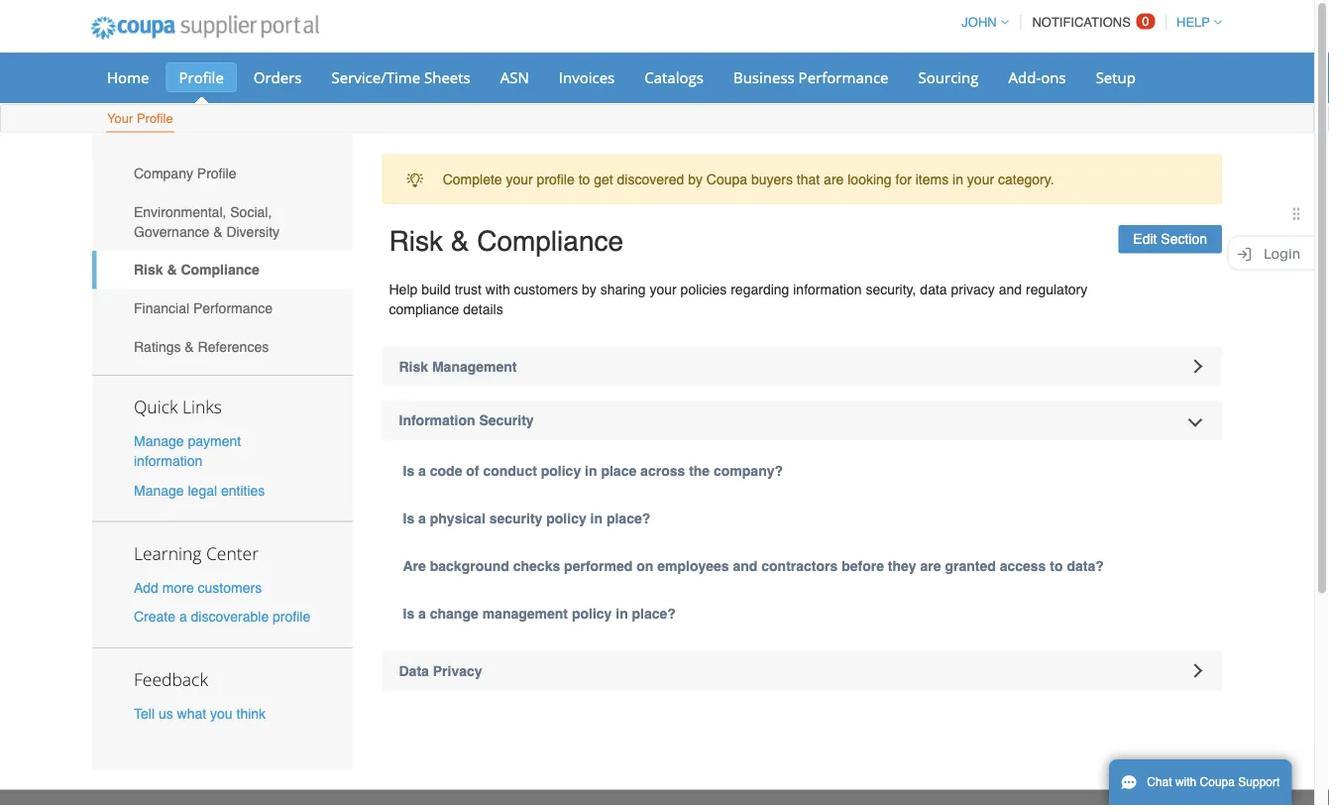 Task type: locate. For each thing, give the bounding box(es) containing it.
environmental,
[[134, 204, 226, 220]]

0 horizontal spatial and
[[733, 558, 758, 574]]

0 vertical spatial profile
[[179, 67, 224, 87]]

manage inside manage payment information
[[134, 433, 184, 449]]

1 horizontal spatial performance
[[799, 67, 889, 87]]

2 vertical spatial profile
[[197, 165, 236, 181]]

a for physical
[[419, 510, 426, 526]]

1 vertical spatial profile
[[273, 609, 311, 625]]

0 vertical spatial performance
[[799, 67, 889, 87]]

coupa inside alert
[[707, 171, 748, 187]]

feedback
[[134, 668, 208, 691]]

1 vertical spatial policy
[[547, 510, 587, 526]]

manage payment information
[[134, 433, 241, 469]]

in left place
[[585, 463, 597, 478]]

2 vertical spatial policy
[[572, 605, 612, 621]]

manage legal entities link
[[134, 482, 265, 498]]

0 horizontal spatial coupa
[[707, 171, 748, 187]]

information left security,
[[794, 281, 862, 297]]

help build trust with customers by sharing your policies regarding information security, data privacy and regulatory compliance details
[[389, 281, 1088, 317]]

risk & compliance up 'trust'
[[389, 226, 624, 257]]

a
[[419, 463, 426, 478], [419, 510, 426, 526], [419, 605, 426, 621], [179, 609, 187, 625]]

contractors
[[762, 558, 838, 574]]

profile right discoverable
[[273, 609, 311, 625]]

1 vertical spatial and
[[733, 558, 758, 574]]

help up compliance
[[389, 281, 418, 297]]

help inside the help build trust with customers by sharing your policies regarding information security, data privacy and regulatory compliance details
[[389, 281, 418, 297]]

performance inside 'link'
[[799, 67, 889, 87]]

service/time sheets link
[[319, 62, 484, 92]]

policy right conduct
[[541, 463, 581, 478]]

1 vertical spatial information
[[134, 453, 203, 469]]

get
[[594, 171, 613, 187]]

profile for company profile
[[197, 165, 236, 181]]

1 horizontal spatial and
[[999, 281, 1022, 297]]

& down "governance"
[[167, 262, 177, 278]]

1 horizontal spatial to
[[1050, 558, 1064, 574]]

1 vertical spatial risk & compliance
[[134, 262, 260, 278]]

add more customers link
[[134, 580, 262, 595]]

0 vertical spatial manage
[[134, 433, 184, 449]]

0 horizontal spatial performance
[[193, 300, 273, 316]]

1 vertical spatial manage
[[134, 482, 184, 498]]

1 horizontal spatial information
[[794, 281, 862, 297]]

place? for is a physical security policy in place?
[[607, 510, 651, 526]]

service/time sheets
[[332, 67, 471, 87]]

performance right business
[[799, 67, 889, 87]]

profile link
[[166, 62, 237, 92]]

change
[[430, 605, 479, 621]]

is for is a code of conduct policy in place across the company?
[[403, 463, 415, 478]]

manage down the quick
[[134, 433, 184, 449]]

0 vertical spatial information
[[794, 281, 862, 297]]

data
[[921, 281, 948, 297]]

help link
[[1168, 15, 1223, 30]]

and right employees
[[733, 558, 758, 574]]

profile down coupa supplier portal image at top
[[179, 67, 224, 87]]

is left change
[[403, 605, 415, 621]]

is left code
[[403, 463, 415, 478]]

0 horizontal spatial with
[[486, 281, 510, 297]]

0 horizontal spatial compliance
[[181, 262, 260, 278]]

background
[[430, 558, 510, 574]]

manage for manage payment information
[[134, 433, 184, 449]]

1 horizontal spatial compliance
[[477, 226, 624, 257]]

risk up "build"
[[389, 226, 443, 257]]

1 vertical spatial are
[[921, 558, 942, 574]]

help for help build trust with customers by sharing your policies regarding information security, data privacy and regulatory compliance details
[[389, 281, 418, 297]]

is for is a change management policy in place?
[[403, 605, 415, 621]]

with inside button
[[1176, 775, 1197, 789]]

information security button
[[382, 400, 1223, 440]]

0 vertical spatial profile
[[537, 171, 575, 187]]

by left sharing
[[582, 281, 597, 297]]

0 vertical spatial help
[[1177, 15, 1211, 30]]

1 vertical spatial is
[[403, 510, 415, 526]]

1 horizontal spatial help
[[1177, 15, 1211, 30]]

your left 'category.'
[[968, 171, 995, 187]]

in up performed
[[591, 510, 603, 526]]

is
[[403, 463, 415, 478], [403, 510, 415, 526], [403, 605, 415, 621]]

coupa supplier portal image
[[77, 3, 333, 53]]

by inside the help build trust with customers by sharing your policies regarding information security, data privacy and regulatory compliance details
[[582, 281, 597, 297]]

are for granted
[[921, 558, 942, 574]]

1 vertical spatial profile
[[137, 111, 173, 126]]

a left code
[[419, 463, 426, 478]]

data privacy button
[[382, 651, 1223, 691]]

payment
[[188, 433, 241, 449]]

customers left sharing
[[514, 281, 578, 297]]

in
[[953, 171, 964, 187], [585, 463, 597, 478], [591, 510, 603, 526], [616, 605, 628, 621]]

0 horizontal spatial help
[[389, 281, 418, 297]]

customers up discoverable
[[198, 580, 262, 595]]

orders
[[254, 67, 302, 87]]

company profile link
[[92, 154, 353, 193]]

0 vertical spatial with
[[486, 281, 510, 297]]

help for help
[[1177, 15, 1211, 30]]

create a discoverable profile
[[134, 609, 311, 625]]

1 horizontal spatial customers
[[514, 281, 578, 297]]

a left change
[[419, 605, 426, 621]]

0 vertical spatial and
[[999, 281, 1022, 297]]

with inside the help build trust with customers by sharing your policies regarding information security, data privacy and regulatory compliance details
[[486, 281, 510, 297]]

0 vertical spatial by
[[688, 171, 703, 187]]

your right sharing
[[650, 281, 677, 297]]

1 horizontal spatial coupa
[[1200, 775, 1236, 789]]

help right "0"
[[1177, 15, 1211, 30]]

risk down compliance
[[399, 358, 428, 374]]

notifications
[[1033, 15, 1131, 30]]

compliance up financial performance link
[[181, 262, 260, 278]]

environmental, social, governance & diversity link
[[92, 193, 353, 251]]

risk
[[389, 226, 443, 257], [134, 262, 163, 278], [399, 358, 428, 374]]

risk inside dropdown button
[[399, 358, 428, 374]]

0 vertical spatial risk & compliance
[[389, 226, 624, 257]]

1 manage from the top
[[134, 433, 184, 449]]

& left diversity
[[213, 224, 223, 239]]

1 horizontal spatial risk & compliance
[[389, 226, 624, 257]]

0 horizontal spatial profile
[[273, 609, 311, 625]]

information
[[794, 281, 862, 297], [134, 453, 203, 469]]

& right ratings
[[185, 339, 194, 354]]

in down performed
[[616, 605, 628, 621]]

profile up environmental, social, governance & diversity link
[[197, 165, 236, 181]]

place? down on on the left of page
[[632, 605, 676, 621]]

2 is from the top
[[403, 510, 415, 526]]

0 horizontal spatial risk & compliance
[[134, 262, 260, 278]]

place?
[[607, 510, 651, 526], [632, 605, 676, 621]]

asn link
[[488, 62, 542, 92]]

1 horizontal spatial profile
[[537, 171, 575, 187]]

1 vertical spatial by
[[582, 281, 597, 297]]

profile left get
[[537, 171, 575, 187]]

with right the chat
[[1176, 775, 1197, 789]]

are for looking
[[824, 171, 844, 187]]

that
[[797, 171, 820, 187]]

2 manage from the top
[[134, 482, 184, 498]]

data?
[[1067, 558, 1104, 574]]

learning center
[[134, 541, 259, 565]]

1 vertical spatial help
[[389, 281, 418, 297]]

policy right security
[[547, 510, 587, 526]]

legal
[[188, 482, 217, 498]]

&
[[213, 224, 223, 239], [451, 226, 469, 257], [167, 262, 177, 278], [185, 339, 194, 354]]

0 horizontal spatial to
[[579, 171, 590, 187]]

asn
[[501, 67, 529, 87]]

policy for management
[[572, 605, 612, 621]]

manage
[[134, 433, 184, 449], [134, 482, 184, 498]]

2 vertical spatial is
[[403, 605, 415, 621]]

1 vertical spatial performance
[[193, 300, 273, 316]]

1 horizontal spatial by
[[688, 171, 703, 187]]

coupa left support
[[1200, 775, 1236, 789]]

risk & compliance up the financial performance
[[134, 262, 260, 278]]

1 vertical spatial coupa
[[1200, 775, 1236, 789]]

to left 'data?'
[[1050, 558, 1064, 574]]

they
[[888, 558, 917, 574]]

performance for financial performance
[[193, 300, 273, 316]]

are inside alert
[[824, 171, 844, 187]]

manage left legal
[[134, 482, 184, 498]]

risk & compliance
[[389, 226, 624, 257], [134, 262, 260, 278]]

company
[[134, 165, 193, 181]]

navigation
[[953, 3, 1223, 42]]

0 vertical spatial is
[[403, 463, 415, 478]]

what
[[177, 706, 206, 722]]

and right privacy
[[999, 281, 1022, 297]]

management
[[483, 605, 568, 621]]

0 horizontal spatial are
[[824, 171, 844, 187]]

items
[[916, 171, 949, 187]]

add
[[134, 580, 159, 595]]

sourcing link
[[906, 62, 992, 92]]

0 vertical spatial to
[[579, 171, 590, 187]]

privacy
[[951, 281, 995, 297]]

information up 'manage legal entities'
[[134, 453, 203, 469]]

your right complete
[[506, 171, 533, 187]]

regulatory
[[1026, 281, 1088, 297]]

section
[[1162, 231, 1208, 247]]

0 horizontal spatial by
[[582, 281, 597, 297]]

1 horizontal spatial your
[[650, 281, 677, 297]]

risk up the financial at the top left of the page
[[134, 262, 163, 278]]

chat with coupa support button
[[1110, 760, 1292, 805]]

in right items at top
[[953, 171, 964, 187]]

add more customers
[[134, 580, 262, 595]]

compliance down get
[[477, 226, 624, 257]]

a left physical on the bottom left of the page
[[419, 510, 426, 526]]

is up are
[[403, 510, 415, 526]]

profile
[[179, 67, 224, 87], [137, 111, 173, 126], [197, 165, 236, 181]]

coupa left buyers
[[707, 171, 748, 187]]

are right that
[[824, 171, 844, 187]]

1 horizontal spatial with
[[1176, 775, 1197, 789]]

1 vertical spatial place?
[[632, 605, 676, 621]]

0 vertical spatial coupa
[[707, 171, 748, 187]]

navigation containing notifications 0
[[953, 3, 1223, 42]]

profile for your profile
[[137, 111, 173, 126]]

john link
[[953, 15, 1009, 30]]

coupa inside button
[[1200, 775, 1236, 789]]

chat with coupa support
[[1148, 775, 1281, 789]]

support
[[1239, 775, 1281, 789]]

performance up references
[[193, 300, 273, 316]]

discoverable
[[191, 609, 269, 625]]

references
[[198, 339, 269, 354]]

1 horizontal spatial are
[[921, 558, 942, 574]]

with up details
[[486, 281, 510, 297]]

setup link
[[1083, 62, 1149, 92]]

and
[[999, 281, 1022, 297], [733, 558, 758, 574]]

granted
[[945, 558, 996, 574]]

3 is from the top
[[403, 605, 415, 621]]

0 vertical spatial are
[[824, 171, 844, 187]]

policy down performed
[[572, 605, 612, 621]]

0 vertical spatial compliance
[[477, 226, 624, 257]]

discovered
[[617, 171, 684, 187]]

are right they
[[921, 558, 942, 574]]

of
[[466, 463, 479, 478]]

0 horizontal spatial customers
[[198, 580, 262, 595]]

with
[[486, 281, 510, 297], [1176, 775, 1197, 789]]

buyers
[[752, 171, 793, 187]]

profile
[[537, 171, 575, 187], [273, 609, 311, 625]]

1 is from the top
[[403, 463, 415, 478]]

to left get
[[579, 171, 590, 187]]

0 vertical spatial place?
[[607, 510, 651, 526]]

2 vertical spatial risk
[[399, 358, 428, 374]]

learning
[[134, 541, 202, 565]]

0 horizontal spatial information
[[134, 453, 203, 469]]

place? down place
[[607, 510, 651, 526]]

profile inside alert
[[537, 171, 575, 187]]

0 horizontal spatial your
[[506, 171, 533, 187]]

chat
[[1148, 775, 1173, 789]]

is a code of conduct policy in place across the company?
[[403, 463, 783, 478]]

sourcing
[[919, 67, 979, 87]]

edit section link
[[1119, 225, 1223, 253]]

you
[[210, 706, 233, 722]]

catalogs
[[645, 67, 704, 87]]

risk management
[[399, 358, 517, 374]]

1 vertical spatial to
[[1050, 558, 1064, 574]]

a right create at the bottom
[[179, 609, 187, 625]]

0 vertical spatial customers
[[514, 281, 578, 297]]

1 vertical spatial with
[[1176, 775, 1197, 789]]

& up 'trust'
[[451, 226, 469, 257]]

a for change
[[419, 605, 426, 621]]

a for discoverable
[[179, 609, 187, 625]]

by right "discovered"
[[688, 171, 703, 187]]

profile right your
[[137, 111, 173, 126]]

catalogs link
[[632, 62, 717, 92]]

create
[[134, 609, 176, 625]]



Task type: vqa. For each thing, say whether or not it's contained in the screenshot.
Financial Performance Link
yes



Task type: describe. For each thing, give the bounding box(es) containing it.
business
[[734, 67, 795, 87]]

customers inside the help build trust with customers by sharing your policies regarding information security, data privacy and regulatory compliance details
[[514, 281, 578, 297]]

policy for security
[[547, 510, 587, 526]]

for
[[896, 171, 912, 187]]

complete your profile to get discovered by coupa buyers that are looking for items in your category. alert
[[382, 154, 1223, 204]]

tell us what you think
[[134, 706, 266, 722]]

is a physical security policy in place?
[[403, 510, 651, 526]]

physical
[[430, 510, 486, 526]]

ratings
[[134, 339, 181, 354]]

information security heading
[[382, 400, 1223, 440]]

financial performance link
[[92, 289, 353, 327]]

sharing
[[601, 281, 646, 297]]

financial performance
[[134, 300, 273, 316]]

1 vertical spatial customers
[[198, 580, 262, 595]]

risk management heading
[[382, 347, 1223, 386]]

financial
[[134, 300, 189, 316]]

ratings & references
[[134, 339, 269, 354]]

edit section
[[1134, 231, 1208, 247]]

on
[[637, 558, 654, 574]]

data
[[399, 663, 429, 679]]

company?
[[714, 463, 783, 478]]

regarding
[[731, 281, 790, 297]]

place
[[601, 463, 637, 478]]

data privacy heading
[[382, 651, 1223, 691]]

company profile
[[134, 165, 236, 181]]

data privacy
[[399, 663, 482, 679]]

policies
[[681, 281, 727, 297]]

are background checks performed on employees and contractors before they are granted access to data?
[[403, 558, 1104, 574]]

& inside risk & compliance link
[[167, 262, 177, 278]]

2 horizontal spatial your
[[968, 171, 995, 187]]

diversity
[[226, 224, 280, 239]]

0
[[1143, 14, 1150, 29]]

add-ons link
[[996, 62, 1080, 92]]

is a change management policy in place?
[[403, 605, 676, 621]]

social,
[[230, 204, 272, 220]]

trust
[[455, 281, 482, 297]]

security
[[479, 412, 534, 428]]

to inside alert
[[579, 171, 590, 187]]

governance
[[134, 224, 210, 239]]

orders link
[[241, 62, 315, 92]]

details
[[463, 301, 503, 317]]

before
[[842, 558, 885, 574]]

entities
[[221, 482, 265, 498]]

the
[[689, 463, 710, 478]]

performance for business performance
[[799, 67, 889, 87]]

0 vertical spatial risk
[[389, 226, 443, 257]]

setup
[[1096, 67, 1136, 87]]

invoices
[[559, 67, 615, 87]]

tell
[[134, 706, 155, 722]]

0 vertical spatial policy
[[541, 463, 581, 478]]

1 vertical spatial risk
[[134, 262, 163, 278]]

is for is a physical security policy in place?
[[403, 510, 415, 526]]

business performance
[[734, 67, 889, 87]]

add-
[[1009, 67, 1041, 87]]

ratings & references link
[[92, 327, 353, 366]]

manage legal entities
[[134, 482, 265, 498]]

links
[[182, 395, 222, 419]]

information inside manage payment information
[[134, 453, 203, 469]]

security
[[490, 510, 543, 526]]

a for code
[[419, 463, 426, 478]]

risk management button
[[382, 347, 1223, 386]]

your
[[107, 111, 133, 126]]

in inside complete your profile to get discovered by coupa buyers that are looking for items in your category. alert
[[953, 171, 964, 187]]

access
[[1000, 558, 1047, 574]]

complete
[[443, 171, 502, 187]]

notifications 0
[[1033, 14, 1150, 30]]

& inside environmental, social, governance & diversity
[[213, 224, 223, 239]]

conduct
[[483, 463, 537, 478]]

category.
[[999, 171, 1055, 187]]

code
[[430, 463, 463, 478]]

privacy
[[433, 663, 482, 679]]

environmental, social, governance & diversity
[[134, 204, 280, 239]]

looking
[[848, 171, 892, 187]]

ons
[[1041, 67, 1067, 87]]

edit
[[1134, 231, 1158, 247]]

information security
[[399, 412, 534, 428]]

your inside the help build trust with customers by sharing your policies regarding information security, data privacy and regulatory compliance details
[[650, 281, 677, 297]]

quick links
[[134, 395, 222, 419]]

are
[[403, 558, 426, 574]]

build
[[422, 281, 451, 297]]

us
[[159, 706, 173, 722]]

security,
[[866, 281, 917, 297]]

center
[[206, 541, 259, 565]]

place? for is a change management policy in place?
[[632, 605, 676, 621]]

manage for manage legal entities
[[134, 482, 184, 498]]

by inside alert
[[688, 171, 703, 187]]

information inside the help build trust with customers by sharing your policies regarding information security, data privacy and regulatory compliance details
[[794, 281, 862, 297]]

compliance
[[389, 301, 459, 317]]

create a discoverable profile link
[[134, 609, 311, 625]]

risk & compliance link
[[92, 251, 353, 289]]

john
[[962, 15, 997, 30]]

& inside ratings & references link
[[185, 339, 194, 354]]

your profile link
[[106, 107, 174, 132]]

information
[[399, 412, 475, 428]]

and inside the help build trust with customers by sharing your policies regarding information security, data privacy and regulatory compliance details
[[999, 281, 1022, 297]]

1 vertical spatial compliance
[[181, 262, 260, 278]]



